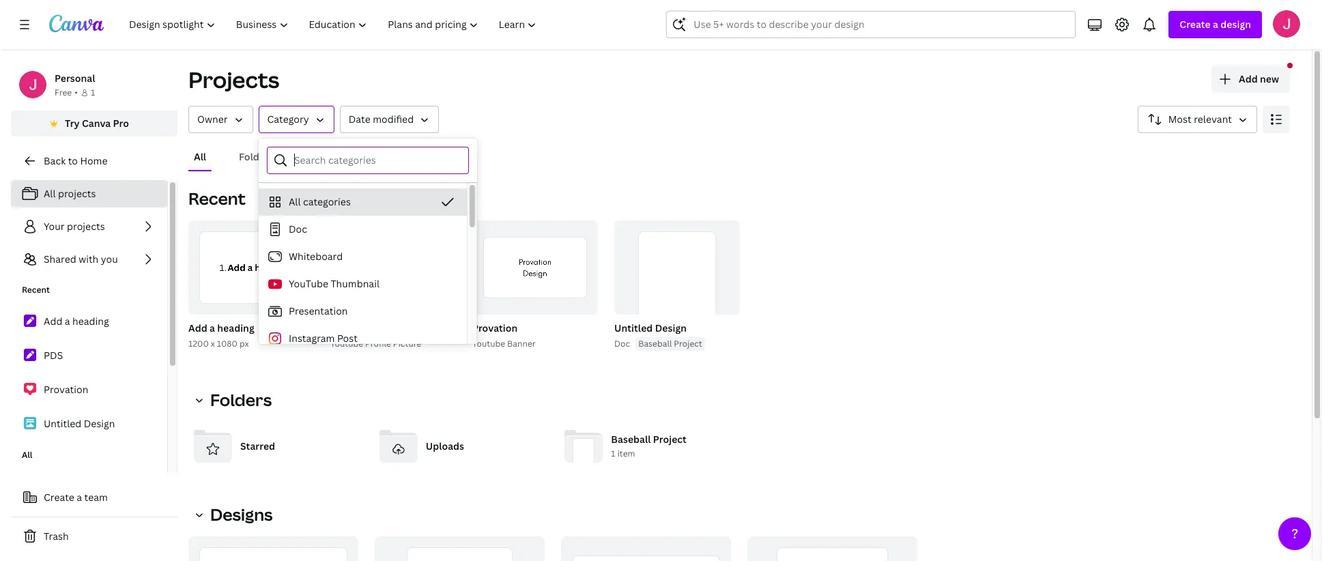 Task type: vqa. For each thing, say whether or not it's contained in the screenshot.
the customize
no



Task type: describe. For each thing, give the bounding box(es) containing it.
uploads link
[[374, 422, 548, 471]]

projects
[[188, 65, 280, 94]]

doc option
[[259, 216, 467, 243]]

add a heading link
[[11, 307, 167, 336]]

shared with you link
[[11, 246, 167, 273]]

doc inside doc button
[[289, 223, 307, 236]]

date modified
[[349, 113, 414, 126]]

Search categories search field
[[294, 147, 460, 173]]

new
[[1260, 72, 1279, 85]]

create a team button
[[11, 484, 178, 511]]

pds button
[[330, 320, 350, 337]]

projects for your projects
[[67, 220, 105, 233]]

all categories
[[289, 195, 351, 208]]

1 vertical spatial recent
[[22, 284, 50, 296]]

most
[[1169, 113, 1192, 126]]

trash link
[[11, 523, 178, 550]]

add new button
[[1212, 66, 1290, 93]]

baseball project
[[638, 338, 702, 350]]

free
[[55, 87, 72, 98]]

top level navigation element
[[120, 11, 549, 38]]

provation for provation
[[44, 383, 88, 396]]

pds youtube profile picture
[[330, 322, 422, 350]]

Sort by button
[[1138, 106, 1258, 133]]

add new
[[1239, 72, 1279, 85]]

shared
[[44, 253, 76, 266]]

untitled design link
[[11, 410, 167, 438]]

all categories button
[[259, 188, 467, 216]]

uploads
[[426, 440, 464, 453]]

all projects
[[44, 187, 96, 200]]

instagram post button
[[259, 325, 467, 352]]

to
[[68, 154, 78, 167]]

thumbnail
[[331, 277, 380, 290]]

Date modified button
[[340, 106, 439, 133]]

your
[[44, 220, 65, 233]]

1080
[[217, 338, 238, 350]]

0 horizontal spatial 1
[[91, 87, 95, 98]]

heading for add a heading 1200 x 1080 px
[[217, 322, 254, 335]]

whiteboard
[[289, 250, 343, 263]]

list containing add a heading
[[11, 307, 167, 438]]

projects for all projects
[[58, 187, 96, 200]]

provation youtube banner
[[472, 322, 536, 350]]

designs inside dropdown button
[[210, 503, 273, 526]]

categories
[[303, 195, 351, 208]]

youtube thumbnail button
[[259, 270, 467, 298]]

folders inside dropdown button
[[210, 388, 272, 411]]

Owner button
[[188, 106, 253, 133]]

item
[[618, 448, 635, 460]]

folders button
[[188, 386, 280, 414]]

instagram post
[[289, 332, 358, 345]]

a for create a team
[[77, 491, 82, 504]]

youtube for pds
[[330, 338, 363, 350]]

try canva pro
[[65, 117, 129, 130]]

0 vertical spatial recent
[[188, 187, 246, 210]]

owner
[[197, 113, 228, 126]]

pds for pds youtube profile picture
[[330, 322, 350, 335]]

back to home link
[[11, 147, 178, 175]]

provation link
[[11, 375, 167, 404]]

design inside list
[[84, 417, 115, 430]]

create a team
[[44, 491, 108, 504]]

Search search field
[[694, 12, 1049, 38]]

youtube thumbnail
[[289, 277, 380, 290]]

pro
[[113, 117, 129, 130]]

presentation option
[[259, 298, 467, 325]]

list containing all projects
[[11, 180, 167, 273]]

baseball for baseball project
[[638, 338, 672, 350]]

team
[[84, 491, 108, 504]]

relevant
[[1194, 113, 1232, 126]]

try canva pro button
[[11, 111, 178, 137]]

add inside the add a heading 1200 x 1080 px
[[188, 322, 207, 335]]

design
[[1221, 18, 1251, 31]]

all projects link
[[11, 180, 167, 208]]

1 horizontal spatial untitled design
[[614, 322, 687, 335]]

presentation
[[289, 304, 348, 317]]

add for add new
[[1239, 72, 1258, 85]]

try
[[65, 117, 80, 130]]

date
[[349, 113, 371, 126]]

folders inside button
[[239, 150, 274, 163]]

add a heading 1200 x 1080 px
[[188, 322, 254, 350]]

personal
[[55, 72, 95, 85]]

a for add a heading 1200 x 1080 px
[[210, 322, 215, 335]]

back
[[44, 154, 66, 167]]

create for create a design
[[1180, 18, 1211, 31]]

shared with you
[[44, 253, 118, 266]]

baseball project button
[[636, 337, 705, 351]]

free •
[[55, 87, 78, 98]]



Task type: locate. For each thing, give the bounding box(es) containing it.
heading up pds link
[[72, 315, 109, 328]]

1 horizontal spatial heading
[[217, 322, 254, 335]]

1 list from the top
[[11, 180, 167, 273]]

provation up banner
[[472, 322, 518, 335]]

untitled design inside untitled design link
[[44, 417, 115, 430]]

trash
[[44, 530, 69, 543]]

untitled design button
[[614, 320, 687, 337]]

project for baseball project 1 item
[[653, 433, 687, 446]]

category
[[267, 113, 309, 126]]

1 horizontal spatial untitled
[[614, 322, 653, 335]]

1 vertical spatial designs
[[210, 503, 273, 526]]

0 horizontal spatial provation
[[44, 383, 88, 396]]

0 vertical spatial 1
[[91, 87, 95, 98]]

designs button
[[188, 501, 281, 528]]

1 horizontal spatial provation
[[472, 322, 518, 335]]

1
[[91, 87, 95, 98], [611, 448, 616, 460]]

baseball up item
[[611, 433, 651, 446]]

1 inside baseball project 1 item
[[611, 448, 616, 460]]

all button
[[188, 144, 212, 170]]

1 vertical spatial baseball
[[611, 433, 651, 446]]

create
[[1180, 18, 1211, 31], [44, 491, 74, 504]]

with
[[79, 253, 99, 266]]

create a design
[[1180, 18, 1251, 31]]

projects down back to home at the left
[[58, 187, 96, 200]]

px
[[240, 338, 249, 350]]

add up 1200
[[188, 322, 207, 335]]

james peterson image
[[1273, 10, 1301, 38]]

all for all categories
[[289, 195, 301, 208]]

untitled inside button
[[614, 322, 653, 335]]

add up pds link
[[44, 315, 62, 328]]

youtube
[[330, 338, 363, 350], [472, 338, 505, 350]]

youtube for provation
[[472, 338, 505, 350]]

folders up starred
[[210, 388, 272, 411]]

1 vertical spatial pds
[[44, 349, 63, 362]]

1 horizontal spatial create
[[1180, 18, 1211, 31]]

0 vertical spatial provation
[[472, 322, 518, 335]]

untitled design down provation link
[[44, 417, 115, 430]]

all for all projects
[[44, 187, 56, 200]]

instagram post option
[[259, 325, 467, 352]]

untitled design
[[614, 322, 687, 335], [44, 417, 115, 430]]

0 vertical spatial untitled
[[614, 322, 653, 335]]

1 right • at the top left of page
[[91, 87, 95, 98]]

you
[[101, 253, 118, 266]]

a inside list
[[65, 315, 70, 328]]

designs inside button
[[307, 150, 343, 163]]

create inside button
[[44, 491, 74, 504]]

recent
[[188, 187, 246, 210], [22, 284, 50, 296]]

folders down the category
[[239, 150, 274, 163]]

1 horizontal spatial recent
[[188, 187, 246, 210]]

1 vertical spatial create
[[44, 491, 74, 504]]

Category button
[[258, 106, 334, 133]]

0 vertical spatial pds
[[330, 322, 350, 335]]

baseball project 1 item
[[611, 433, 687, 460]]

0 vertical spatial baseball
[[638, 338, 672, 350]]

0 horizontal spatial recent
[[22, 284, 50, 296]]

x
[[211, 338, 215, 350]]

0 horizontal spatial youtube
[[330, 338, 363, 350]]

0 vertical spatial folders
[[239, 150, 274, 163]]

2 youtube from the left
[[472, 338, 505, 350]]

0 vertical spatial doc
[[289, 223, 307, 236]]

heading for add a heading
[[72, 315, 109, 328]]

modified
[[373, 113, 414, 126]]

project inside baseball project button
[[674, 338, 702, 350]]

1 vertical spatial folders
[[210, 388, 272, 411]]

1 vertical spatial provation
[[44, 383, 88, 396]]

baseball for baseball project 1 item
[[611, 433, 651, 446]]

1 youtube from the left
[[330, 338, 363, 350]]

doc button
[[259, 216, 467, 243]]

baseball
[[638, 338, 672, 350], [611, 433, 651, 446]]

a inside button
[[77, 491, 82, 504]]

provation inside provation youtube banner
[[472, 322, 518, 335]]

home
[[80, 154, 108, 167]]

baseball inside baseball project 1 item
[[611, 433, 651, 446]]

your projects link
[[11, 213, 167, 240]]

0 vertical spatial create
[[1180, 18, 1211, 31]]

0 vertical spatial untitled design
[[614, 322, 687, 335]]

a up x
[[210, 322, 215, 335]]

None search field
[[667, 11, 1076, 38]]

0 horizontal spatial add
[[44, 315, 62, 328]]

provation for provation youtube banner
[[472, 322, 518, 335]]

starred link
[[188, 422, 363, 471]]

your projects
[[44, 220, 105, 233]]

doc up whiteboard
[[289, 223, 307, 236]]

post
[[337, 332, 358, 345]]

1200
[[188, 338, 209, 350]]

0 horizontal spatial designs
[[210, 503, 273, 526]]

a
[[1213, 18, 1219, 31], [65, 315, 70, 328], [210, 322, 215, 335], [77, 491, 82, 504]]

a left design
[[1213, 18, 1219, 31]]

1 vertical spatial design
[[84, 417, 115, 430]]

heading inside the add a heading 1200 x 1080 px
[[217, 322, 254, 335]]

provation down pds link
[[44, 383, 88, 396]]

all inside option
[[289, 195, 301, 208]]

add left new
[[1239, 72, 1258, 85]]

design down provation link
[[84, 417, 115, 430]]

2 list from the top
[[11, 307, 167, 438]]

heading
[[72, 315, 109, 328], [217, 322, 254, 335]]

folders
[[239, 150, 274, 163], [210, 388, 272, 411]]

1 vertical spatial untitled design
[[44, 417, 115, 430]]

picture
[[393, 338, 422, 350]]

design inside button
[[655, 322, 687, 335]]

1 vertical spatial projects
[[67, 220, 105, 233]]

1 horizontal spatial add
[[188, 322, 207, 335]]

1 horizontal spatial 1
[[611, 448, 616, 460]]

create a design button
[[1169, 11, 1262, 38]]

a for create a design
[[1213, 18, 1219, 31]]

projects
[[58, 187, 96, 200], [67, 220, 105, 233]]

heading up px
[[217, 322, 254, 335]]

untitled up baseball project
[[614, 322, 653, 335]]

folders button
[[234, 144, 279, 170]]

1 horizontal spatial design
[[655, 322, 687, 335]]

a inside "dropdown button"
[[1213, 18, 1219, 31]]

untitled down provation link
[[44, 417, 81, 430]]

create for create a team
[[44, 491, 74, 504]]

add a heading
[[44, 315, 109, 328]]

1 left item
[[611, 448, 616, 460]]

0 horizontal spatial create
[[44, 491, 74, 504]]

heading inside list
[[72, 315, 109, 328]]

pds
[[330, 322, 350, 335], [44, 349, 63, 362]]

a left team
[[77, 491, 82, 504]]

1 vertical spatial untitled
[[44, 417, 81, 430]]

0 horizontal spatial heading
[[72, 315, 109, 328]]

instagram
[[289, 332, 335, 345]]

0 vertical spatial project
[[674, 338, 702, 350]]

recent down shared
[[22, 284, 50, 296]]

create left team
[[44, 491, 74, 504]]

1 horizontal spatial designs
[[307, 150, 343, 163]]

baseball down untitled design button
[[638, 338, 672, 350]]

youtube down pds button
[[330, 338, 363, 350]]

create inside "dropdown button"
[[1180, 18, 1211, 31]]

all for all button
[[194, 150, 206, 163]]

baseball inside button
[[638, 338, 672, 350]]

0 horizontal spatial doc
[[289, 223, 307, 236]]

profile
[[365, 338, 391, 350]]

list
[[11, 180, 167, 273], [11, 307, 167, 438]]

youtube thumbnail option
[[259, 270, 467, 298]]

youtube
[[289, 277, 328, 290]]

1 vertical spatial project
[[653, 433, 687, 446]]

•
[[75, 87, 78, 98]]

designs button
[[301, 144, 348, 170]]

youtube inside pds youtube profile picture
[[330, 338, 363, 350]]

1 vertical spatial list
[[11, 307, 167, 438]]

1 vertical spatial doc
[[614, 338, 630, 350]]

doc down untitled design button
[[614, 338, 630, 350]]

design up baseball project
[[655, 322, 687, 335]]

project inside baseball project 1 item
[[653, 433, 687, 446]]

banner
[[507, 338, 536, 350]]

pds link
[[11, 341, 167, 370]]

0 horizontal spatial untitled design
[[44, 417, 115, 430]]

0 vertical spatial design
[[655, 322, 687, 335]]

project for baseball project
[[674, 338, 702, 350]]

0 horizontal spatial pds
[[44, 349, 63, 362]]

0 horizontal spatial untitled
[[44, 417, 81, 430]]

create left design
[[1180, 18, 1211, 31]]

starred
[[240, 440, 275, 453]]

presentation button
[[259, 298, 467, 325]]

0 horizontal spatial design
[[84, 417, 115, 430]]

back to home
[[44, 154, 108, 167]]

add for add a heading
[[44, 315, 62, 328]]

add a heading button
[[188, 320, 254, 337]]

doc
[[289, 223, 307, 236], [614, 338, 630, 350]]

projects right the your
[[67, 220, 105, 233]]

list box
[[259, 188, 467, 561]]

0 vertical spatial projects
[[58, 187, 96, 200]]

1 horizontal spatial doc
[[614, 338, 630, 350]]

youtube down 'provation' button
[[472, 338, 505, 350]]

2 horizontal spatial add
[[1239, 72, 1258, 85]]

0 vertical spatial designs
[[307, 150, 343, 163]]

all categories option
[[259, 188, 467, 216]]

design
[[655, 322, 687, 335], [84, 417, 115, 430]]

provation button
[[472, 320, 518, 337]]

1 vertical spatial 1
[[611, 448, 616, 460]]

a inside the add a heading 1200 x 1080 px
[[210, 322, 215, 335]]

untitled
[[614, 322, 653, 335], [44, 417, 81, 430]]

youtube inside provation youtube banner
[[472, 338, 505, 350]]

canva
[[82, 117, 111, 130]]

pds for pds
[[44, 349, 63, 362]]

whiteboard button
[[259, 243, 467, 270]]

most relevant
[[1169, 113, 1232, 126]]

whiteboard option
[[259, 243, 467, 270]]

add
[[1239, 72, 1258, 85], [44, 315, 62, 328], [188, 322, 207, 335]]

list box containing all categories
[[259, 188, 467, 561]]

a for add a heading
[[65, 315, 70, 328]]

designs
[[307, 150, 343, 163], [210, 503, 273, 526]]

add inside "dropdown button"
[[1239, 72, 1258, 85]]

pds inside pds youtube profile picture
[[330, 322, 350, 335]]

all inside list
[[44, 187, 56, 200]]

recent down all button
[[188, 187, 246, 210]]

untitled design up baseball project
[[614, 322, 687, 335]]

1 horizontal spatial youtube
[[472, 338, 505, 350]]

1 horizontal spatial pds
[[330, 322, 350, 335]]

a up pds link
[[65, 315, 70, 328]]

0 vertical spatial list
[[11, 180, 167, 273]]



